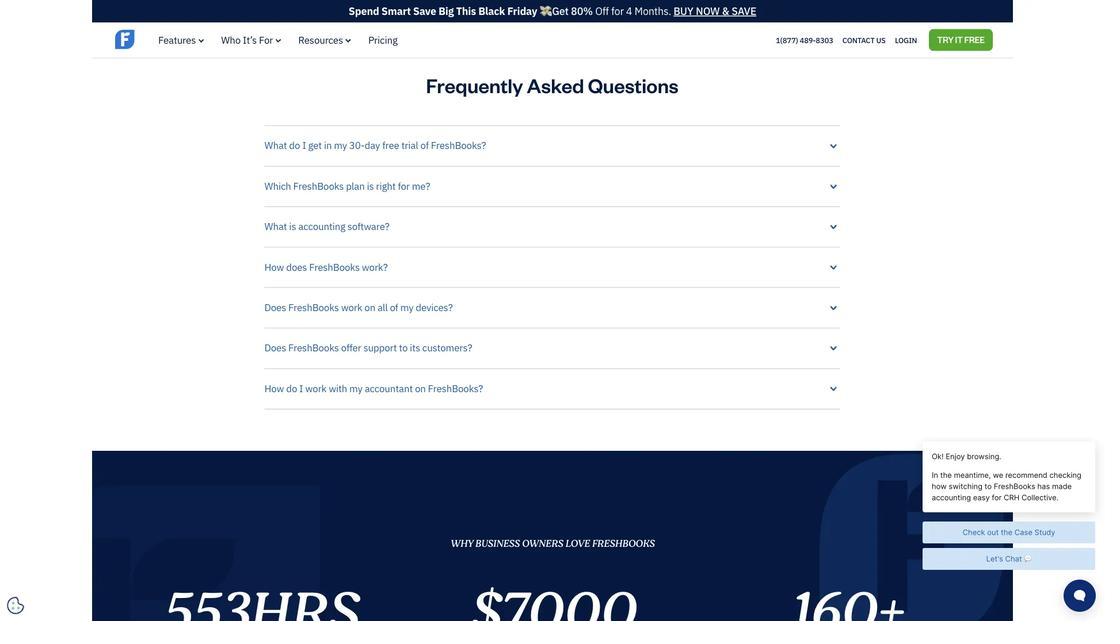 Task type: vqa. For each thing, say whether or not it's contained in the screenshot.
"For"
yes



Task type: locate. For each thing, give the bounding box(es) containing it.
0 horizontal spatial on
[[365, 301, 376, 314]]

trial
[[402, 139, 418, 152]]

questions
[[588, 72, 679, 98]]

do left with
[[286, 382, 297, 395]]

0 horizontal spatial work
[[305, 382, 327, 395]]

try it free link
[[929, 29, 993, 51]]

0 vertical spatial work
[[341, 301, 362, 314]]

2 what from the top
[[265, 220, 287, 233]]

owners
[[522, 537, 563, 552]]

what for what do i get in my 30-day free trial of freshbooks?
[[265, 139, 287, 152]]

1 horizontal spatial my
[[350, 382, 363, 395]]

business
[[475, 537, 520, 552]]

friday
[[508, 4, 537, 18]]

what down which
[[265, 220, 287, 233]]

1 vertical spatial what
[[265, 220, 287, 233]]

0 vertical spatial do
[[289, 139, 300, 152]]

freshbooks right does
[[309, 261, 360, 273]]

offer
[[341, 342, 361, 354]]

0 vertical spatial i
[[302, 139, 306, 152]]

who it's for
[[221, 34, 273, 46]]

features
[[158, 34, 196, 46]]

does
[[286, 261, 307, 273]]

1 how from the top
[[265, 261, 284, 273]]

30-
[[349, 139, 365, 152]]

for left '4'
[[611, 4, 624, 18]]

0 horizontal spatial is
[[289, 220, 296, 233]]

freshbooks? right trial at the left top
[[431, 139, 486, 152]]

1 vertical spatial does
[[265, 342, 286, 354]]

get
[[308, 139, 322, 152]]

1 vertical spatial do
[[286, 382, 297, 395]]

of right all
[[390, 301, 398, 314]]

which
[[265, 180, 291, 192]]

freshbooks left "offer"
[[289, 342, 339, 354]]

1 does from the top
[[265, 301, 286, 314]]

1 vertical spatial freshbooks?
[[428, 382, 483, 395]]

i
[[302, 139, 306, 152], [299, 382, 303, 395]]

big
[[439, 4, 454, 18]]

1 vertical spatial i
[[299, 382, 303, 395]]

0 vertical spatial what
[[265, 139, 287, 152]]

freshbooks?
[[431, 139, 486, 152], [428, 382, 483, 395]]

&
[[722, 4, 730, 18]]

489-
[[800, 35, 816, 45]]

is left the accounting
[[289, 220, 296, 233]]

1 horizontal spatial for
[[611, 4, 624, 18]]

day
[[365, 139, 380, 152]]

do left get
[[289, 139, 300, 152]]

0 vertical spatial does
[[265, 301, 286, 314]]

on left all
[[365, 301, 376, 314]]

does freshbooks offer support to its customers?
[[265, 342, 472, 354]]

freshbooks down how does freshbooks work?
[[289, 301, 339, 314]]

1 vertical spatial for
[[398, 180, 410, 192]]

my right all
[[401, 301, 414, 314]]

1 horizontal spatial is
[[367, 180, 374, 192]]

freshbooks for offer
[[289, 342, 339, 354]]

support
[[364, 342, 397, 354]]

now
[[696, 4, 720, 18]]

right
[[376, 180, 396, 192]]

does for does freshbooks offer support to its customers?
[[265, 342, 286, 354]]

what
[[265, 139, 287, 152], [265, 220, 287, 233]]

with
[[329, 382, 347, 395]]

for
[[259, 34, 273, 46]]

work
[[341, 301, 362, 314], [305, 382, 327, 395]]

freshbooks for plan
[[293, 180, 344, 192]]

its
[[410, 342, 420, 354]]

is
[[367, 180, 374, 192], [289, 220, 296, 233]]

for left me?
[[398, 180, 410, 192]]

1 horizontal spatial on
[[415, 382, 426, 395]]

freshbooks logo image
[[115, 29, 204, 51]]

asked
[[527, 72, 584, 98]]

does freshbooks work on all of my devices?
[[265, 301, 453, 314]]

freshbooks for work
[[289, 301, 339, 314]]

why
[[451, 537, 473, 552]]

me?
[[412, 180, 430, 192]]

1 vertical spatial of
[[390, 301, 398, 314]]

💸
[[540, 4, 550, 18]]

1 horizontal spatial of
[[421, 139, 429, 152]]

how does freshbooks work?
[[265, 261, 388, 273]]

frequently asked questions
[[426, 72, 679, 98]]

0 vertical spatial how
[[265, 261, 284, 273]]

login link
[[895, 33, 917, 48]]

on
[[365, 301, 376, 314], [415, 382, 426, 395]]

2 vertical spatial my
[[350, 382, 363, 395]]

of
[[421, 139, 429, 152], [390, 301, 398, 314]]

freshbooks
[[293, 180, 344, 192], [309, 261, 360, 273], [289, 301, 339, 314], [289, 342, 339, 354]]

resources link
[[298, 34, 351, 46]]

2 does from the top
[[265, 342, 286, 354]]

how
[[265, 261, 284, 273], [265, 382, 284, 395]]

do
[[289, 139, 300, 152], [286, 382, 297, 395]]

1(877)
[[776, 35, 798, 45]]

1 what from the top
[[265, 139, 287, 152]]

of right trial at the left top
[[421, 139, 429, 152]]

my
[[334, 139, 347, 152], [401, 301, 414, 314], [350, 382, 363, 395]]

what is accounting software?
[[265, 220, 390, 233]]

what left get
[[265, 139, 287, 152]]

i for work
[[299, 382, 303, 395]]

on right 'accountant'
[[415, 382, 426, 395]]

0 horizontal spatial my
[[334, 139, 347, 152]]

accounting
[[298, 220, 345, 233]]

freshbooks? down customers?
[[428, 382, 483, 395]]

my right in
[[334, 139, 347, 152]]

1 vertical spatial how
[[265, 382, 284, 395]]

my right with
[[350, 382, 363, 395]]

freshbooks left plan
[[293, 180, 344, 192]]

for
[[611, 4, 624, 18], [398, 180, 410, 192]]

is right plan
[[367, 180, 374, 192]]

work left all
[[341, 301, 362, 314]]

1(877) 489-8303
[[776, 35, 834, 45]]

does
[[265, 301, 286, 314], [265, 342, 286, 354]]

buy
[[674, 4, 694, 18]]

0 vertical spatial on
[[365, 301, 376, 314]]

0 vertical spatial is
[[367, 180, 374, 192]]

0 vertical spatial my
[[334, 139, 347, 152]]

0 horizontal spatial of
[[390, 301, 398, 314]]

try
[[938, 34, 954, 45]]

1 vertical spatial my
[[401, 301, 414, 314]]

it's
[[243, 34, 257, 46]]

2 how from the top
[[265, 382, 284, 395]]

work left with
[[305, 382, 327, 395]]

i left get
[[302, 139, 306, 152]]

do for how
[[286, 382, 297, 395]]

what for what is accounting software?
[[265, 220, 287, 233]]

0 vertical spatial for
[[611, 4, 624, 18]]

i left with
[[299, 382, 303, 395]]



Task type: describe. For each thing, give the bounding box(es) containing it.
contact
[[843, 35, 875, 45]]

2 horizontal spatial my
[[401, 301, 414, 314]]

contact us
[[843, 35, 886, 45]]

1 horizontal spatial work
[[341, 301, 362, 314]]

do for what
[[289, 139, 300, 152]]

devices?
[[416, 301, 453, 314]]

get
[[552, 4, 569, 18]]

what do i get in my 30-day free trial of freshbooks?
[[265, 139, 486, 152]]

to
[[399, 342, 408, 354]]

cookie preferences image
[[7, 598, 24, 615]]

which freshbooks plan is right for me?
[[265, 180, 430, 192]]

how for how do i work with my accountant on freshbooks?
[[265, 382, 284, 395]]

80%
[[571, 4, 593, 18]]

buy now & save link
[[674, 4, 757, 18]]

1 vertical spatial on
[[415, 382, 426, 395]]

how do i work with my accountant on freshbooks?
[[265, 382, 483, 395]]

8303
[[816, 35, 834, 45]]

my for 30-
[[334, 139, 347, 152]]

spend smart save big this black friday 💸 get 80% off for 4 months. buy now & save
[[349, 4, 757, 18]]

why business owners love freshbooks
[[451, 537, 655, 552]]

customers?
[[423, 342, 472, 354]]

this
[[456, 4, 476, 18]]

how for how does freshbooks work?
[[265, 261, 284, 273]]

i for get
[[302, 139, 306, 152]]

contact us link
[[843, 33, 886, 48]]

cookie consent banner dialog
[[9, 480, 181, 613]]

frequently
[[426, 72, 523, 98]]

free
[[965, 34, 985, 45]]

love
[[565, 537, 590, 552]]

off
[[595, 4, 609, 18]]

software?
[[348, 220, 390, 233]]

black
[[479, 4, 505, 18]]

save
[[732, 4, 757, 18]]

4
[[626, 4, 633, 18]]

months.
[[635, 4, 671, 18]]

1 vertical spatial is
[[289, 220, 296, 233]]

plan
[[346, 180, 365, 192]]

work?
[[362, 261, 388, 273]]

us
[[877, 35, 886, 45]]

0 horizontal spatial for
[[398, 180, 410, 192]]

resources
[[298, 34, 343, 46]]

it
[[956, 34, 963, 45]]

in
[[324, 139, 332, 152]]

freshbooks
[[592, 537, 655, 552]]

pricing
[[369, 34, 398, 46]]

1 vertical spatial work
[[305, 382, 327, 395]]

pricing link
[[369, 34, 398, 46]]

does for does freshbooks work on all of my devices?
[[265, 301, 286, 314]]

my for accountant
[[350, 382, 363, 395]]

who it's for link
[[221, 34, 281, 46]]

0 vertical spatial freshbooks?
[[431, 139, 486, 152]]

login
[[895, 35, 917, 45]]

save
[[413, 4, 436, 18]]

spend
[[349, 4, 379, 18]]

try it free
[[938, 34, 985, 45]]

1(877) 489-8303 link
[[776, 35, 834, 45]]

accountant
[[365, 382, 413, 395]]

free
[[382, 139, 399, 152]]

smart
[[382, 4, 411, 18]]

0 vertical spatial of
[[421, 139, 429, 152]]

all
[[378, 301, 388, 314]]

features link
[[158, 34, 204, 46]]

who
[[221, 34, 241, 46]]



